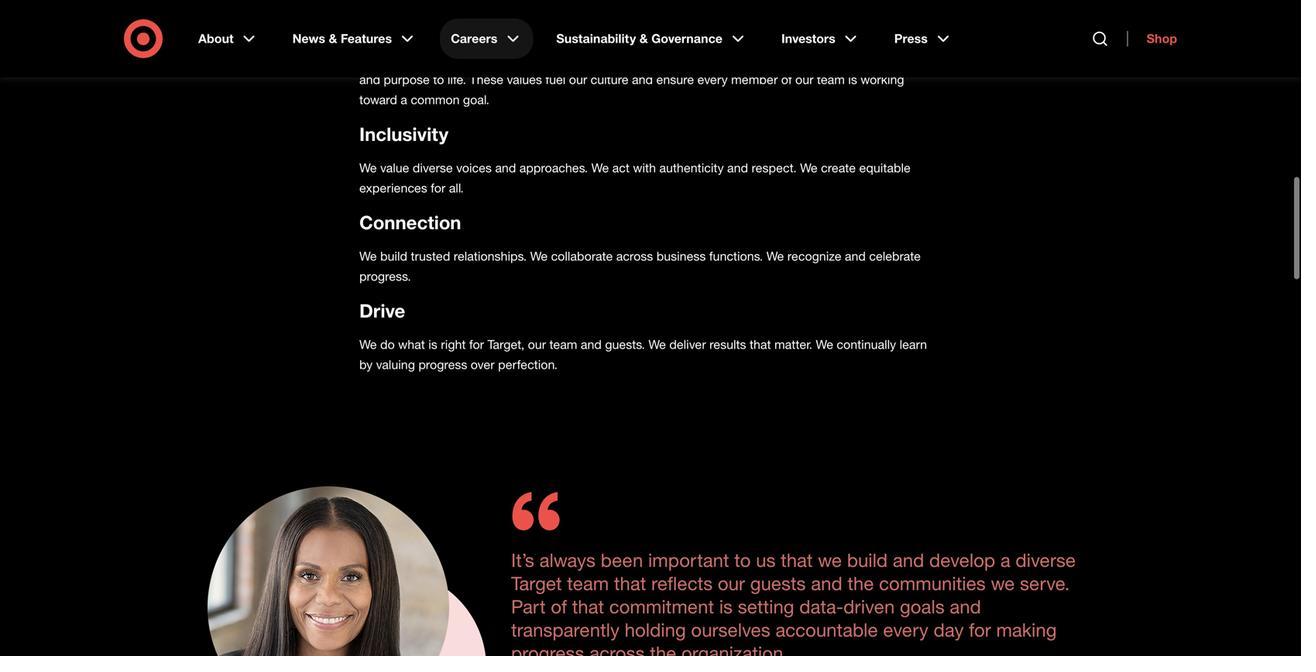 Task type: describe. For each thing, give the bounding box(es) containing it.
matter.
[[775, 337, 812, 352]]

we left deliver
[[649, 337, 666, 352]]

2 vertical spatial the
[[650, 642, 676, 656]]

shop
[[1147, 31, 1177, 46]]

for inside it's always been important to us that we build and develop a diverse target team that reflects our guests and the communities we serve. part of that commitment is setting data-driven goals and transparently holding ourselves accountable every day for making progress across the organization.
[[969, 618, 991, 641]]

accountable
[[776, 618, 878, 641]]

communities
[[879, 572, 986, 594]]

enabling
[[766, 52, 813, 67]]

results
[[710, 337, 746, 352]]

are
[[422, 52, 439, 67]]

fuel
[[546, 72, 566, 87]]

that up guests in the right of the page
[[781, 549, 813, 571]]

create
[[821, 160, 856, 175]]

equitable
[[859, 160, 911, 175]]

we right matter.
[[816, 337, 833, 352]]

us inside it's always been important to us that we build and develop a diverse target team that reflects our guests and the communities we serve. part of that commitment is setting data-driven goals and transparently holding ourselves accountable every day for making progress across the organization.
[[756, 549, 776, 571]]

daily
[[676, 52, 702, 67]]

our down the enabling
[[795, 72, 814, 87]]

develop
[[929, 549, 995, 571]]

& for features
[[329, 31, 337, 46]]

learn
[[900, 337, 927, 352]]

day
[[934, 618, 964, 641]]

team inside it's always been important to us that we build and develop a diverse target team that reflects our guests and the communities we serve. part of that commitment is setting data-driven goals and transparently holding ourselves accountable every day for making progress across the organization.
[[567, 572, 609, 594]]

governance
[[651, 31, 723, 46]]

that down been
[[614, 572, 646, 594]]

what
[[398, 337, 425, 352]]

news
[[292, 31, 325, 46]]

about
[[198, 31, 234, 46]]

setting
[[738, 595, 794, 618]]

over
[[471, 357, 495, 372]]

approaches.
[[520, 160, 588, 175]]

team inside our values are at the core of who we are. they guide our daily behaviors, enabling us to bring our vision and purpose to life. these values fuel our culture and ensure every member of our team is working toward a common goal.
[[817, 72, 845, 87]]

shop link
[[1127, 31, 1177, 46]]

culture
[[591, 72, 629, 87]]

drive
[[359, 299, 410, 322]]

part
[[511, 595, 546, 618]]

progress.
[[359, 269, 411, 284]]

commitment
[[609, 595, 714, 618]]

bring
[[847, 52, 876, 67]]

target
[[511, 572, 562, 594]]

data-
[[799, 595, 844, 618]]

and down guide
[[632, 72, 653, 87]]

for inside the we value diverse voices and approaches. we act with authenticity and respect. we create equitable experiences for all.
[[431, 180, 446, 196]]

our
[[359, 52, 380, 67]]

reflects
[[651, 572, 713, 594]]

about link
[[187, 19, 269, 59]]

our down are.
[[569, 72, 587, 87]]

careers link
[[440, 19, 533, 59]]

our values are at the core of who we are. they guide our daily behaviors, enabling us to bring our vision and purpose to life. these values fuel our culture and ensure every member of our team is working toward a common goal.
[[359, 52, 933, 107]]

relationships.
[[454, 249, 527, 264]]

we inside our values are at the core of who we are. they guide our daily behaviors, enabling us to bring our vision and purpose to life. these values fuel our culture and ensure every member of our team is working toward a common goal.
[[547, 52, 563, 67]]

celebrate
[[869, 249, 921, 264]]

press
[[894, 31, 928, 46]]

1 horizontal spatial we
[[818, 549, 842, 571]]

careers
[[451, 31, 497, 46]]

deliver
[[669, 337, 706, 352]]

we value diverse voices and approaches. we act with authenticity and respect. we create equitable experiences for all.
[[359, 160, 911, 196]]

authenticity
[[659, 160, 724, 175]]

behaviors,
[[705, 52, 762, 67]]

sustainability
[[556, 31, 636, 46]]

vision
[[901, 52, 933, 67]]

our up working
[[879, 52, 897, 67]]

life.
[[448, 72, 466, 87]]

investors link
[[771, 19, 871, 59]]

to inside it's always been important to us that we build and develop a diverse target team that reflects our guests and the communities we serve. part of that commitment is setting data-driven goals and transparently holding ourselves accountable every day for making progress across the organization.
[[734, 549, 751, 571]]

for inside we do what is right for target, our team and guests. we deliver results that matter. we continually learn by valuing progress over perfection.
[[469, 337, 484, 352]]

we right functions.
[[767, 249, 784, 264]]

goals
[[900, 595, 945, 618]]

organization.
[[682, 642, 788, 656]]

our up "ensure"
[[655, 52, 673, 67]]

who
[[520, 52, 543, 67]]

they
[[590, 52, 617, 67]]

common
[[411, 92, 460, 107]]

collaborate
[[551, 249, 613, 264]]

perfection.
[[498, 357, 558, 372]]

by
[[359, 357, 373, 372]]

right
[[441, 337, 466, 352]]

we left do
[[359, 337, 377, 352]]

2 horizontal spatial we
[[991, 572, 1015, 594]]

goal.
[[463, 92, 489, 107]]

and up data-
[[811, 572, 842, 594]]

press link
[[883, 19, 963, 59]]

investors
[[781, 31, 835, 46]]

and right the voices
[[495, 160, 516, 175]]

of inside it's always been important to us that we build and develop a diverse target team that reflects our guests and the communities we serve. part of that commitment is setting data-driven goals and transparently holding ourselves accountable every day for making progress across the organization.
[[551, 595, 567, 618]]



Task type: vqa. For each thing, say whether or not it's contained in the screenshot.
life.
yes



Task type: locate. For each thing, give the bounding box(es) containing it.
0 horizontal spatial for
[[431, 180, 446, 196]]

to left "bring"
[[833, 52, 844, 67]]

been
[[601, 549, 643, 571]]

continually
[[837, 337, 896, 352]]

0 horizontal spatial us
[[756, 549, 776, 571]]

1 horizontal spatial values
[[507, 72, 542, 87]]

1 horizontal spatial &
[[640, 31, 648, 46]]

team up "perfection."
[[549, 337, 577, 352]]

we up data-
[[818, 549, 842, 571]]

functions.
[[709, 249, 763, 264]]

purpose
[[384, 72, 430, 87]]

1 vertical spatial we
[[818, 549, 842, 571]]

of
[[506, 52, 517, 67], [781, 72, 792, 87], [551, 595, 567, 618]]

1 vertical spatial is
[[428, 337, 437, 352]]

features
[[341, 31, 392, 46]]

all.
[[449, 180, 464, 196]]

important
[[648, 549, 729, 571]]

is inside our values are at the core of who we are. they guide our daily behaviors, enabling us to bring our vision and purpose to life. these values fuel our culture and ensure every member of our team is working toward a common goal.
[[848, 72, 857, 87]]

0 vertical spatial us
[[816, 52, 830, 67]]

team inside we do what is right for target, our team and guests. we deliver results that matter. we continually learn by valuing progress over perfection.
[[549, 337, 577, 352]]

guests
[[750, 572, 806, 594]]

us inside our values are at the core of who we are. they guide our daily behaviors, enabling us to bring our vision and purpose to life. these values fuel our culture and ensure every member of our team is working toward a common goal.
[[816, 52, 830, 67]]

2 vertical spatial team
[[567, 572, 609, 594]]

and up communities
[[893, 549, 924, 571]]

diverse up all.
[[413, 160, 453, 175]]

0 vertical spatial we
[[547, 52, 563, 67]]

and left celebrate
[[845, 249, 866, 264]]

every down goals
[[883, 618, 929, 641]]

0 horizontal spatial of
[[506, 52, 517, 67]]

making
[[996, 618, 1057, 641]]

us down investors
[[816, 52, 830, 67]]

is left the right
[[428, 337, 437, 352]]

we
[[359, 160, 377, 175], [591, 160, 609, 175], [800, 160, 818, 175], [359, 249, 377, 264], [530, 249, 548, 264], [767, 249, 784, 264], [359, 337, 377, 352], [649, 337, 666, 352], [816, 337, 833, 352]]

every inside it's always been important to us that we build and develop a diverse target team that reflects our guests and the communities we serve. part of that commitment is setting data-driven goals and transparently holding ourselves accountable every day for making progress across the organization.
[[883, 618, 929, 641]]

connection
[[359, 211, 466, 233]]

2 horizontal spatial of
[[781, 72, 792, 87]]

always
[[540, 549, 596, 571]]

the up 'driven'
[[848, 572, 874, 594]]

and inside we build trusted relationships. we collaborate across business functions. we recognize and celebrate progress.
[[845, 249, 866, 264]]

1 horizontal spatial build
[[847, 549, 888, 571]]

us
[[816, 52, 830, 67], [756, 549, 776, 571]]

us up guests in the right of the page
[[756, 549, 776, 571]]

we left collaborate
[[530, 249, 548, 264]]

1 vertical spatial values
[[507, 72, 542, 87]]

the
[[457, 52, 474, 67], [848, 572, 874, 594], [650, 642, 676, 656]]

1 horizontal spatial a
[[1001, 549, 1011, 571]]

valuing
[[376, 357, 415, 372]]

our inside it's always been important to us that we build and develop a diverse target team that reflects our guests and the communities we serve. part of that commitment is setting data-driven goals and transparently holding ourselves accountable every day for making progress across the organization.
[[718, 572, 745, 594]]

news & features
[[292, 31, 392, 46]]

experiences
[[359, 180, 427, 196]]

team down always on the bottom
[[567, 572, 609, 594]]

1 horizontal spatial us
[[816, 52, 830, 67]]

for up over
[[469, 337, 484, 352]]

1 vertical spatial diverse
[[1016, 549, 1076, 571]]

1 horizontal spatial is
[[719, 595, 733, 618]]

driven
[[844, 595, 895, 618]]

sustainability & governance link
[[546, 19, 758, 59]]

across inside it's always been important to us that we build and develop a diverse target team that reflects our guests and the communities we serve. part of that commitment is setting data-driven goals and transparently holding ourselves accountable every day for making progress across the organization.
[[590, 642, 645, 656]]

1 horizontal spatial to
[[734, 549, 751, 571]]

ensure
[[656, 72, 694, 87]]

0 vertical spatial progress
[[418, 357, 467, 372]]

build inside we build trusted relationships. we collaborate across business functions. we recognize and celebrate progress.
[[380, 249, 407, 264]]

every down the behaviors,
[[698, 72, 728, 87]]

1 vertical spatial to
[[433, 72, 444, 87]]

and up day
[[950, 595, 981, 618]]

across inside we build trusted relationships. we collaborate across business functions. we recognize and celebrate progress.
[[616, 249, 653, 264]]

of up transparently
[[551, 595, 567, 618]]

0 horizontal spatial values
[[383, 52, 418, 67]]

0 horizontal spatial diverse
[[413, 160, 453, 175]]

it's always been important to us that we build and develop a diverse target team that reflects our guests and the communities we serve. part of that commitment is setting data-driven goals and transparently holding ourselves accountable every day for making progress across the organization.
[[511, 549, 1076, 656]]

transparently
[[511, 618, 620, 641]]

2 horizontal spatial is
[[848, 72, 857, 87]]

& for governance
[[640, 31, 648, 46]]

is
[[848, 72, 857, 87], [428, 337, 437, 352], [719, 595, 733, 618]]

respect.
[[752, 160, 797, 175]]

and left respect.
[[727, 160, 748, 175]]

2 vertical spatial of
[[551, 595, 567, 618]]

is inside we do what is right for target, our team and guests. we deliver results that matter. we continually learn by valuing progress over perfection.
[[428, 337, 437, 352]]

at
[[443, 52, 453, 67]]

news & features link
[[282, 19, 428, 59]]

2 horizontal spatial the
[[848, 572, 874, 594]]

guide
[[620, 52, 651, 67]]

across
[[616, 249, 653, 264], [590, 642, 645, 656]]

our inside we do what is right for target, our team and guests. we deliver results that matter. we continually learn by valuing progress over perfection.
[[528, 337, 546, 352]]

0 horizontal spatial is
[[428, 337, 437, 352]]

1 vertical spatial progress
[[511, 642, 584, 656]]

business
[[657, 249, 706, 264]]

headshot of kiera fernandez image
[[208, 486, 449, 656]]

we
[[547, 52, 563, 67], [818, 549, 842, 571], [991, 572, 1015, 594]]

0 vertical spatial of
[[506, 52, 517, 67]]

1 horizontal spatial of
[[551, 595, 567, 618]]

guests.
[[605, 337, 645, 352]]

ourselves
[[691, 618, 770, 641]]

and down our on the left of page
[[359, 72, 380, 87]]

are.
[[566, 52, 587, 67]]

target,
[[488, 337, 524, 352]]

0 horizontal spatial &
[[329, 31, 337, 46]]

1 & from the left
[[329, 31, 337, 46]]

2 vertical spatial is
[[719, 595, 733, 618]]

we build trusted relationships. we collaborate across business functions. we recognize and celebrate progress.
[[359, 249, 921, 284]]

2 horizontal spatial to
[[833, 52, 844, 67]]

1 vertical spatial a
[[1001, 549, 1011, 571]]

1 horizontal spatial the
[[650, 642, 676, 656]]

for right day
[[969, 618, 991, 641]]

progress down transparently
[[511, 642, 584, 656]]

trusted
[[411, 249, 450, 264]]

& up guide
[[640, 31, 648, 46]]

0 vertical spatial to
[[833, 52, 844, 67]]

is up ourselves
[[719, 595, 733, 618]]

0 vertical spatial is
[[848, 72, 857, 87]]

0 vertical spatial across
[[616, 249, 653, 264]]

values down who
[[507, 72, 542, 87]]

0 horizontal spatial every
[[698, 72, 728, 87]]

0 vertical spatial diverse
[[413, 160, 453, 175]]

build up 'driven'
[[847, 549, 888, 571]]

diverse
[[413, 160, 453, 175], [1016, 549, 1076, 571]]

to up guests in the right of the page
[[734, 549, 751, 571]]

is down "bring"
[[848, 72, 857, 87]]

1 vertical spatial build
[[847, 549, 888, 571]]

2 vertical spatial we
[[991, 572, 1015, 594]]

a inside it's always been important to us that we build and develop a diverse target team that reflects our guests and the communities we serve. part of that commitment is setting data-driven goals and transparently holding ourselves accountable every day for making progress across the organization.
[[1001, 549, 1011, 571]]

0 vertical spatial for
[[431, 180, 446, 196]]

of down the enabling
[[781, 72, 792, 87]]

member
[[731, 72, 778, 87]]

build inside it's always been important to us that we build and develop a diverse target team that reflects our guests and the communities we serve. part of that commitment is setting data-driven goals and transparently holding ourselves accountable every day for making progress across the organization.
[[847, 549, 888, 571]]

progress inside it's always been important to us that we build and develop a diverse target team that reflects our guests and the communities we serve. part of that commitment is setting data-driven goals and transparently holding ourselves accountable every day for making progress across the organization.
[[511, 642, 584, 656]]

inclusivity
[[359, 123, 454, 145]]

to
[[833, 52, 844, 67], [433, 72, 444, 87], [734, 549, 751, 571]]

across down holding
[[590, 642, 645, 656]]

we left the act on the left of the page
[[591, 160, 609, 175]]

0 horizontal spatial we
[[547, 52, 563, 67]]

the right the at
[[457, 52, 474, 67]]

voices
[[456, 160, 492, 175]]

progress down the right
[[418, 357, 467, 372]]

our up "perfection."
[[528, 337, 546, 352]]

1 vertical spatial team
[[549, 337, 577, 352]]

we left value
[[359, 160, 377, 175]]

2 horizontal spatial for
[[969, 618, 991, 641]]

0 horizontal spatial progress
[[418, 357, 467, 372]]

0 vertical spatial team
[[817, 72, 845, 87]]

build up progress.
[[380, 249, 407, 264]]

every inside our values are at the core of who we are. they guide our daily behaviors, enabling us to bring our vision and purpose to life. these values fuel our culture and ensure every member of our team is working toward a common goal.
[[698, 72, 728, 87]]

0 vertical spatial every
[[698, 72, 728, 87]]

0 horizontal spatial the
[[457, 52, 474, 67]]

the down holding
[[650, 642, 676, 656]]

and inside we do what is right for target, our team and guests. we deliver results that matter. we continually learn by valuing progress over perfection.
[[581, 337, 602, 352]]

a down the purpose
[[401, 92, 407, 107]]

1 vertical spatial of
[[781, 72, 792, 87]]

0 horizontal spatial to
[[433, 72, 444, 87]]

a inside our values are at the core of who we are. they guide our daily behaviors, enabling us to bring our vision and purpose to life. these values fuel our culture and ensure every member of our team is working toward a common goal.
[[401, 92, 407, 107]]

1 vertical spatial every
[[883, 618, 929, 641]]

recognize
[[787, 249, 841, 264]]

progress inside we do what is right for target, our team and guests. we deliver results that matter. we continually learn by valuing progress over perfection.
[[418, 357, 467, 372]]

and
[[359, 72, 380, 87], [632, 72, 653, 87], [495, 160, 516, 175], [727, 160, 748, 175], [845, 249, 866, 264], [581, 337, 602, 352], [893, 549, 924, 571], [811, 572, 842, 594], [950, 595, 981, 618]]

1 horizontal spatial for
[[469, 337, 484, 352]]

we up fuel
[[547, 52, 563, 67]]

a right develop
[[1001, 549, 1011, 571]]

working
[[861, 72, 904, 87]]

0 horizontal spatial a
[[401, 92, 407, 107]]

it's
[[511, 549, 534, 571]]

across left business
[[616, 249, 653, 264]]

1 horizontal spatial every
[[883, 618, 929, 641]]

that right the results
[[750, 337, 771, 352]]

of left who
[[506, 52, 517, 67]]

for left all.
[[431, 180, 446, 196]]

0 vertical spatial a
[[401, 92, 407, 107]]

& right news on the left top of page
[[329, 31, 337, 46]]

these
[[470, 72, 503, 87]]

build
[[380, 249, 407, 264], [847, 549, 888, 571]]

we do what is right for target, our team and guests. we deliver results that matter. we continually learn by valuing progress over perfection.
[[359, 337, 927, 372]]

diverse inside it's always been important to us that we build and develop a diverse target team that reflects our guests and the communities we serve. part of that commitment is setting data-driven goals and transparently holding ourselves accountable every day for making progress across the organization.
[[1016, 549, 1076, 571]]

for
[[431, 180, 446, 196], [469, 337, 484, 352], [969, 618, 991, 641]]

that
[[750, 337, 771, 352], [781, 549, 813, 571], [614, 572, 646, 594], [572, 595, 604, 618]]

1 vertical spatial us
[[756, 549, 776, 571]]

2 vertical spatial for
[[969, 618, 991, 641]]

values up the purpose
[[383, 52, 418, 67]]

1 vertical spatial for
[[469, 337, 484, 352]]

serve.
[[1020, 572, 1070, 594]]

the inside our values are at the core of who we are. they guide our daily behaviors, enabling us to bring our vision and purpose to life. these values fuel our culture and ensure every member of our team is working toward a common goal.
[[457, 52, 474, 67]]

1 horizontal spatial progress
[[511, 642, 584, 656]]

0 horizontal spatial build
[[380, 249, 407, 264]]

diverse up serve.
[[1016, 549, 1076, 571]]

2 vertical spatial to
[[734, 549, 751, 571]]

is inside it's always been important to us that we build and develop a diverse target team that reflects our guests and the communities we serve. part of that commitment is setting data-driven goals and transparently holding ourselves accountable every day for making progress across the organization.
[[719, 595, 733, 618]]

values
[[383, 52, 418, 67], [507, 72, 542, 87]]

1 horizontal spatial diverse
[[1016, 549, 1076, 571]]

that up transparently
[[572, 595, 604, 618]]

holding
[[625, 618, 686, 641]]

and left guests.
[[581, 337, 602, 352]]

progress
[[418, 357, 467, 372], [511, 642, 584, 656]]

toward
[[359, 92, 397, 107]]

that inside we do what is right for target, our team and guests. we deliver results that matter. we continually learn by valuing progress over perfection.
[[750, 337, 771, 352]]

we up progress.
[[359, 249, 377, 264]]

0 vertical spatial the
[[457, 52, 474, 67]]

0 vertical spatial values
[[383, 52, 418, 67]]

1 vertical spatial across
[[590, 642, 645, 656]]

team down investors link
[[817, 72, 845, 87]]

a
[[401, 92, 407, 107], [1001, 549, 1011, 571]]

&
[[329, 31, 337, 46], [640, 31, 648, 46]]

do
[[380, 337, 395, 352]]

2 & from the left
[[640, 31, 648, 46]]

act
[[612, 160, 630, 175]]

we left serve.
[[991, 572, 1015, 594]]

our up setting
[[718, 572, 745, 594]]

diverse inside the we value diverse voices and approaches. we act with authenticity and respect. we create equitable experiences for all.
[[413, 160, 453, 175]]

1 vertical spatial the
[[848, 572, 874, 594]]

we left create
[[800, 160, 818, 175]]

to left life.
[[433, 72, 444, 87]]

with
[[633, 160, 656, 175]]

0 vertical spatial build
[[380, 249, 407, 264]]



